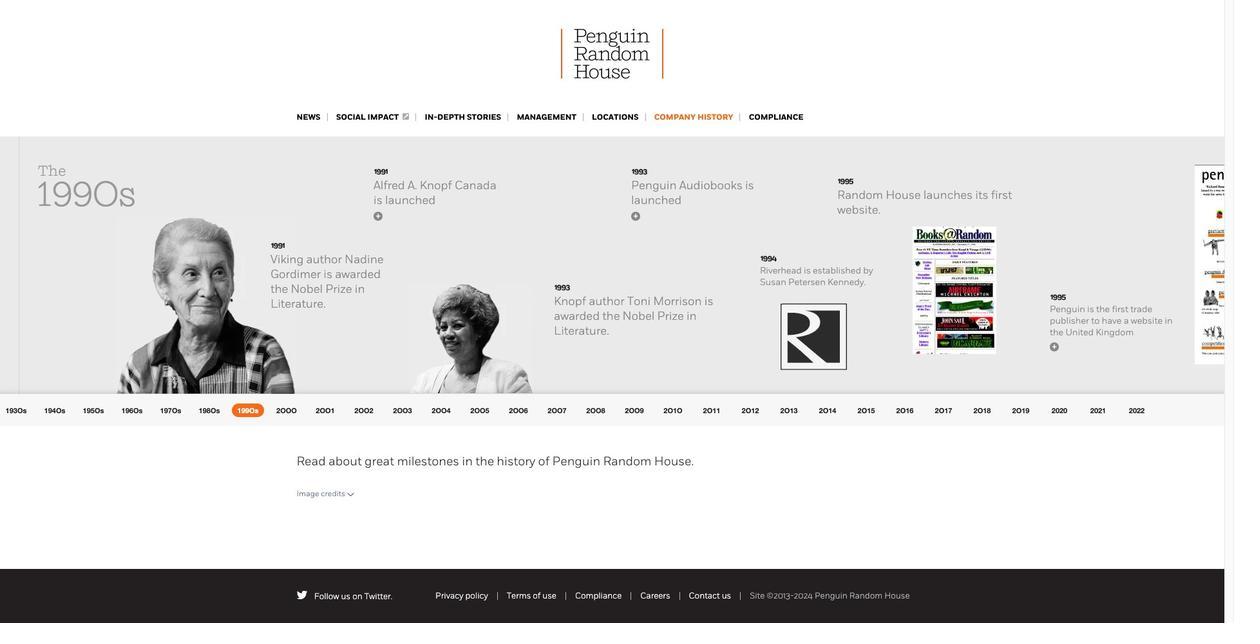 Task type: locate. For each thing, give the bounding box(es) containing it.
0 horizontal spatial first
[[992, 188, 1013, 202]]

2oo5
[[471, 407, 490, 415]]

penguin right 2024
[[815, 592, 848, 601]]

contact us link
[[689, 592, 732, 601]]

1 horizontal spatial launched
[[632, 193, 682, 208]]

1 vertical spatial knopf
[[554, 295, 587, 309]]

1 vertical spatial 199os
[[238, 407, 259, 415]]

launched
[[385, 193, 436, 208], [632, 193, 682, 208]]

awarded inside 1991 viking author nadine gordimer is awarded the nobel prize in literature.
[[335, 267, 381, 282]]

trade
[[1131, 304, 1153, 315]]

0 horizontal spatial us
[[341, 593, 351, 602]]

1 vertical spatial awarded
[[554, 309, 600, 324]]

author inside '1993 knopf author toni morrison is awarded the nobel prize in literature.'
[[589, 295, 625, 309]]

1995 inside 1995 random house launches its first website.
[[839, 176, 854, 186]]

us right contact
[[722, 592, 732, 601]]

0 vertical spatial literature.
[[271, 297, 326, 311]]

2oo4
[[432, 407, 451, 415]]

1995 random house launches its first website.
[[838, 176, 1013, 217]]

1 horizontal spatial us
[[722, 592, 732, 601]]

compliance for "compliance" link to the right
[[749, 112, 804, 122]]

riverhead
[[761, 266, 802, 277]]

us
[[722, 592, 732, 601], [341, 593, 351, 602]]

0 horizontal spatial 1995
[[839, 176, 854, 186]]

1 vertical spatial nobel
[[623, 309, 655, 324]]

penguin up publisher
[[1051, 304, 1086, 315]]

2 horizontal spatial +
[[1053, 342, 1057, 351]]

1991 viking author nadine gordimer is awarded the nobel prize in literature.
[[271, 240, 384, 311]]

1995 up publisher
[[1051, 292, 1066, 302]]

terms
[[507, 592, 531, 601]]

2oo2
[[355, 407, 374, 415]]

in-
[[425, 112, 438, 122]]

news link
[[297, 112, 321, 122]]

is up petersen at the right of the page
[[804, 266, 811, 277]]

house.
[[655, 454, 694, 469]]

2oo7
[[548, 407, 567, 415]]

nobel
[[291, 282, 323, 296], [623, 309, 655, 324]]

compliance for bottom "compliance" link
[[576, 592, 622, 601]]

0 vertical spatial 199os
[[37, 174, 136, 215]]

1 horizontal spatial +
[[634, 211, 638, 220]]

awarded for knopf author toni morrison is awarded the nobel prize in literature.
[[554, 309, 600, 324]]

is inside 1991 viking author nadine gordimer is awarded the nobel prize in literature.
[[324, 267, 333, 282]]

compliance
[[749, 112, 804, 122], [576, 592, 622, 601]]

history
[[698, 112, 734, 122], [497, 454, 536, 469]]

0 vertical spatial awarded
[[335, 267, 381, 282]]

2o14
[[820, 407, 837, 415]]

penguin inside the 1995 penguin is the first trade publisher to have a website in the united kingdom +
[[1051, 304, 1086, 315]]

1 horizontal spatial first
[[1113, 304, 1129, 315]]

1 vertical spatial history
[[497, 454, 536, 469]]

0 horizontal spatial 1991
[[271, 240, 285, 251]]

0 vertical spatial 1991
[[374, 166, 388, 177]]

1995 up website.
[[839, 176, 854, 186]]

0 vertical spatial author
[[306, 253, 342, 267]]

0 vertical spatial compliance link
[[749, 112, 804, 122]]

0 vertical spatial compliance
[[749, 112, 804, 122]]

1991 alfred a. knopf canada is launched +
[[374, 166, 497, 220]]

random up website.
[[838, 188, 884, 202]]

penguin left "audiobooks"
[[632, 179, 677, 193]]

2ooo
[[277, 407, 297, 415]]

1 horizontal spatial literature.
[[554, 324, 610, 338]]

0 horizontal spatial author
[[306, 253, 342, 267]]

1 horizontal spatial knopf
[[554, 295, 587, 309]]

in right "milestones"
[[462, 454, 473, 469]]

1 horizontal spatial 1993
[[632, 166, 648, 177]]

of down 2oo7
[[539, 454, 550, 469]]

its
[[976, 188, 989, 202]]

follow us on twitter.
[[314, 593, 393, 602]]

credits
[[321, 490, 346, 499]]

0 vertical spatial knopf
[[420, 179, 452, 193]]

1991 up the viking
[[271, 240, 285, 251]]

management link
[[517, 112, 577, 122]]

literature. inside '1993 knopf author toni morrison is awarded the nobel prize in literature.'
[[554, 324, 610, 338]]

author up gordimer
[[306, 253, 342, 267]]

us for contact
[[722, 592, 732, 601]]

the
[[271, 282, 288, 296], [1097, 304, 1111, 315], [603, 309, 620, 324], [1051, 327, 1064, 338], [476, 454, 494, 469]]

website.
[[838, 203, 881, 217]]

1993 for knopf
[[555, 282, 570, 293]]

2o17
[[936, 407, 953, 415]]

1 horizontal spatial author
[[589, 295, 625, 309]]

house inside 1995 random house launches its first website.
[[886, 188, 921, 202]]

0 horizontal spatial knopf
[[420, 179, 452, 193]]

1 horizontal spatial 1991
[[374, 166, 388, 177]]

0 horizontal spatial compliance link
[[576, 592, 622, 601]]

1995 penguin is the first trade publisher to have a website in the united kingdom +
[[1051, 292, 1173, 351]]

first right its
[[992, 188, 1013, 202]]

in inside '1993 knopf author toni morrison is awarded the nobel prize in literature.'
[[687, 309, 697, 324]]

nobel for morrison
[[623, 309, 655, 324]]

1993
[[632, 166, 648, 177], [555, 282, 570, 293]]

1993 inside 1993 penguin audiobooks is launched +
[[632, 166, 648, 177]]

nobel inside '1993 knopf author toni morrison is awarded the nobel prize in literature.'
[[623, 309, 655, 324]]

0 horizontal spatial prize
[[326, 282, 352, 296]]

first up "a"
[[1113, 304, 1129, 315]]

random left house.
[[604, 454, 652, 469]]

1 horizontal spatial compliance
[[749, 112, 804, 122]]

1991 up "alfred" at top
[[374, 166, 388, 177]]

awarded inside '1993 knopf author toni morrison is awarded the nobel prize in literature.'
[[554, 309, 600, 324]]

0 horizontal spatial nobel
[[291, 282, 323, 296]]

1 horizontal spatial nobel
[[623, 309, 655, 324]]

1 vertical spatial 1993
[[555, 282, 570, 293]]

0 horizontal spatial literature.
[[271, 297, 326, 311]]

in-depth stories
[[425, 112, 502, 122]]

1 launched from the left
[[385, 193, 436, 208]]

0 vertical spatial history
[[698, 112, 734, 122]]

193os
[[6, 407, 27, 415]]

terms of use link
[[507, 592, 557, 601]]

196os
[[122, 407, 143, 415]]

first inside 1995 random house launches its first website.
[[992, 188, 1013, 202]]

us left the on
[[341, 593, 351, 602]]

1 vertical spatial 1995
[[1051, 292, 1066, 302]]

1991 inside 1991 alfred a. knopf canada is launched +
[[374, 166, 388, 177]]

1 vertical spatial first
[[1113, 304, 1129, 315]]

1 horizontal spatial awarded
[[554, 309, 600, 324]]

knopf inside 1991 alfred a. knopf canada is launched +
[[420, 179, 452, 193]]

1 horizontal spatial prize
[[658, 309, 684, 324]]

1993 for penguin
[[632, 166, 648, 177]]

1993 inside '1993 knopf author toni morrison is awarded the nobel prize in literature.'
[[555, 282, 570, 293]]

1 vertical spatial 1991
[[271, 240, 285, 251]]

prize inside '1993 knopf author toni morrison is awarded the nobel prize in literature.'
[[658, 309, 684, 324]]

+ inside 1991 alfred a. knopf canada is launched +
[[376, 211, 381, 220]]

0 horizontal spatial 1993
[[555, 282, 570, 293]]

0 horizontal spatial +
[[376, 211, 381, 220]]

0 vertical spatial first
[[992, 188, 1013, 202]]

2o19
[[1013, 407, 1030, 415]]

site
[[750, 592, 765, 601]]

house
[[886, 188, 921, 202], [885, 592, 910, 601]]

0 vertical spatial house
[[886, 188, 921, 202]]

nobel inside 1991 viking author nadine gordimer is awarded the nobel prize in literature.
[[291, 282, 323, 296]]

1995 inside the 1995 penguin is the first trade publisher to have a website in the united kingdom +
[[1051, 292, 1066, 302]]

depth
[[438, 112, 465, 122]]

1 horizontal spatial history
[[698, 112, 734, 122]]

1 horizontal spatial 1995
[[1051, 292, 1066, 302]]

use
[[543, 592, 557, 601]]

prize down nadine
[[326, 282, 352, 296]]

1 vertical spatial prize
[[658, 309, 684, 324]]

awarded
[[335, 267, 381, 282], [554, 309, 600, 324]]

0 horizontal spatial history
[[497, 454, 536, 469]]

have
[[1103, 316, 1122, 327]]

author for toni
[[589, 295, 625, 309]]

random right 2024
[[850, 592, 883, 601]]

in down nadine
[[355, 282, 365, 296]]

is inside 1994 riverhead is established by susan petersen kennedy.
[[804, 266, 811, 277]]

1 vertical spatial compliance
[[576, 592, 622, 601]]

launched inside 1991 alfred a. knopf canada is launched +
[[385, 193, 436, 208]]

2 launched from the left
[[632, 193, 682, 208]]

in down morrison
[[687, 309, 697, 324]]

launched down a. on the top of page
[[385, 193, 436, 208]]

literature. for viking author nadine gordimer is awarded the nobel prize in literature.
[[271, 297, 326, 311]]

launched inside 1993 penguin audiobooks is launched +
[[632, 193, 682, 208]]

0 vertical spatial nobel
[[291, 282, 323, 296]]

literature.
[[271, 297, 326, 311], [554, 324, 610, 338]]

penguin random house image
[[561, 29, 664, 79]]

+
[[376, 211, 381, 220], [634, 211, 638, 220], [1053, 342, 1057, 351]]

1993 penguin audiobooks is launched +
[[632, 166, 755, 220]]

1 vertical spatial literature.
[[554, 324, 610, 338]]

1 vertical spatial author
[[589, 295, 625, 309]]

prize down morrison
[[658, 309, 684, 324]]

0 vertical spatial of
[[539, 454, 550, 469]]

nobel down gordimer
[[291, 282, 323, 296]]

penguin
[[632, 179, 677, 193], [1051, 304, 1086, 315], [553, 454, 601, 469], [815, 592, 848, 601]]

author inside 1991 viking author nadine gordimer is awarded the nobel prize in literature.
[[306, 253, 342, 267]]

0 vertical spatial prize
[[326, 282, 352, 296]]

0 vertical spatial 1995
[[839, 176, 854, 186]]

1 vertical spatial of
[[533, 592, 541, 601]]

1995 for penguin
[[1051, 292, 1066, 302]]

contact us
[[689, 592, 732, 601]]

0 horizontal spatial compliance
[[576, 592, 622, 601]]

history right company
[[698, 112, 734, 122]]

1991 inside 1991 viking author nadine gordimer is awarded the nobel prize in literature.
[[271, 240, 285, 251]]

publisher
[[1051, 316, 1090, 327]]

0 horizontal spatial launched
[[385, 193, 436, 208]]

is right "audiobooks"
[[746, 179, 755, 193]]

is up to
[[1088, 304, 1095, 315]]

random
[[838, 188, 884, 202], [604, 454, 652, 469], [850, 592, 883, 601]]

privacy policy link
[[436, 592, 488, 601]]

1994
[[761, 253, 777, 264]]

is down "alfred" at top
[[374, 193, 383, 208]]

history down 2oo6
[[497, 454, 536, 469]]

author
[[306, 253, 342, 267], [589, 295, 625, 309]]

197os
[[160, 407, 181, 415]]

author left toni
[[589, 295, 625, 309]]

launched down "audiobooks"
[[632, 193, 682, 208]]

prize inside 1991 viking author nadine gordimer is awarded the nobel prize in literature.
[[326, 282, 352, 296]]

1995
[[839, 176, 854, 186], [1051, 292, 1066, 302]]

nobel down toni
[[623, 309, 655, 324]]

0 horizontal spatial awarded
[[335, 267, 381, 282]]

literature. inside 1991 viking author nadine gordimer is awarded the nobel prize in literature.
[[271, 297, 326, 311]]

0 vertical spatial 1993
[[632, 166, 648, 177]]

2o11
[[704, 407, 721, 415]]

is right morrison
[[705, 295, 714, 309]]

image credits link
[[297, 490, 355, 499]]

0 vertical spatial random
[[838, 188, 884, 202]]

social
[[336, 112, 366, 122]]

knopf inside '1993 knopf author toni morrison is awarded the nobel prize in literature.'
[[554, 295, 587, 309]]

nadine
[[345, 253, 384, 267]]

is right gordimer
[[324, 267, 333, 282]]

of left "use"
[[533, 592, 541, 601]]

in right website
[[1166, 316, 1173, 327]]

the inside 1991 viking author nadine gordimer is awarded the nobel prize in literature.
[[271, 282, 288, 296]]

social impact link
[[336, 112, 409, 122]]

site ©2013-2024 penguin random house
[[750, 592, 910, 601]]



Task type: describe. For each thing, give the bounding box(es) containing it.
2oo9
[[625, 407, 644, 415]]

policy
[[466, 592, 488, 601]]

in-depth stories link
[[425, 112, 502, 122]]

image credits
[[297, 490, 346, 499]]

1995 for random
[[839, 176, 854, 186]]

1 horizontal spatial 199os
[[238, 407, 259, 415]]

twitter.
[[365, 593, 393, 602]]

viking
[[271, 253, 304, 267]]

1 vertical spatial house
[[885, 592, 910, 601]]

2 vertical spatial random
[[850, 592, 883, 601]]

petersen
[[789, 277, 826, 288]]

2024
[[794, 592, 813, 601]]

1 vertical spatial random
[[604, 454, 652, 469]]

2oo1
[[316, 407, 335, 415]]

read about great milestones in the history of penguin random house.
[[297, 454, 694, 469]]

stories
[[467, 112, 502, 122]]

2o13
[[781, 407, 798, 415]]

great
[[365, 454, 394, 469]]

is inside 1993 penguin audiobooks is launched +
[[746, 179, 755, 193]]

privacy policy
[[436, 592, 488, 601]]

alfred
[[374, 179, 405, 193]]

follow us on twitter. link
[[314, 593, 393, 602]]

audiobooks
[[680, 179, 743, 193]]

image
[[297, 490, 319, 499]]

by
[[864, 266, 874, 277]]

is inside the 1995 penguin is the first trade publisher to have a website in the united kingdom +
[[1088, 304, 1095, 315]]

impact
[[368, 112, 399, 122]]

a.
[[408, 179, 417, 193]]

prize for gordimer
[[326, 282, 352, 296]]

company
[[655, 112, 696, 122]]

privacy
[[436, 592, 464, 601]]

in inside 1991 viking author nadine gordimer is awarded the nobel prize in literature.
[[355, 282, 365, 296]]

penguin inside 1993 penguin audiobooks is launched +
[[632, 179, 677, 193]]

read
[[297, 454, 326, 469]]

first inside the 1995 penguin is the first trade publisher to have a website in the united kingdom +
[[1113, 304, 1129, 315]]

198os
[[199, 407, 220, 415]]

the inside '1993 knopf author toni morrison is awarded the nobel prize in literature.'
[[603, 309, 620, 324]]

+ inside the 1995 penguin is the first trade publisher to have a website in the united kingdom +
[[1053, 342, 1057, 351]]

management
[[517, 112, 577, 122]]

2o1o
[[664, 407, 683, 415]]

random inside 1995 random house launches its first website.
[[838, 188, 884, 202]]

nobel for gordimer
[[291, 282, 323, 296]]

the
[[38, 162, 66, 180]]

us for follow
[[341, 593, 351, 602]]

about
[[329, 454, 362, 469]]

+ inside 1993 penguin audiobooks is launched +
[[634, 211, 638, 220]]

in inside the 1995 penguin is the first trade publisher to have a website in the united kingdom +
[[1166, 316, 1173, 327]]

penguin down 2oo7
[[553, 454, 601, 469]]

careers link
[[641, 592, 671, 601]]

author for nadine
[[306, 253, 342, 267]]

2o15
[[858, 407, 876, 415]]

1991 for viking
[[271, 240, 285, 251]]

1991 for alfred
[[374, 166, 388, 177]]

terms of use
[[507, 592, 557, 601]]

2020
[[1052, 407, 1068, 415]]

website
[[1132, 316, 1163, 327]]

united
[[1066, 327, 1095, 338]]

1 horizontal spatial compliance link
[[749, 112, 804, 122]]

gordimer
[[271, 267, 321, 282]]

locations link
[[592, 112, 639, 122]]

follow
[[314, 593, 339, 602]]

195os
[[83, 407, 104, 415]]

canada
[[455, 179, 497, 193]]

company history link
[[655, 112, 734, 122]]

1994 riverhead is established by susan petersen kennedy.
[[761, 253, 874, 288]]

©2013-
[[767, 592, 794, 601]]

on
[[353, 593, 363, 602]]

2oo3
[[393, 407, 412, 415]]

company history
[[655, 112, 734, 122]]

social impact
[[336, 112, 399, 122]]

is inside 1991 alfred a. knopf canada is launched +
[[374, 193, 383, 208]]

2o16
[[897, 407, 914, 415]]

2022
[[1130, 407, 1146, 415]]

is inside '1993 knopf author toni morrison is awarded the nobel prize in literature.'
[[705, 295, 714, 309]]

a
[[1124, 316, 1130, 327]]

to
[[1092, 316, 1100, 327]]

locations
[[592, 112, 639, 122]]

kennedy.
[[828, 277, 867, 288]]

awarded for viking author nadine gordimer is awarded the nobel prize in literature.
[[335, 267, 381, 282]]

milestones
[[397, 454, 459, 469]]

literature. for knopf author toni morrison is awarded the nobel prize in literature.
[[554, 324, 610, 338]]

launches
[[924, 188, 973, 202]]

2o12
[[742, 407, 760, 415]]

kingdom
[[1097, 327, 1135, 338]]

morrison
[[654, 295, 702, 309]]

toni
[[628, 295, 651, 309]]

established
[[813, 266, 862, 277]]

0 horizontal spatial 199os
[[37, 174, 136, 215]]

the 199os
[[37, 162, 136, 215]]

prize for morrison
[[658, 309, 684, 324]]

1 vertical spatial compliance link
[[576, 592, 622, 601]]

contact
[[689, 592, 720, 601]]

news
[[297, 112, 321, 122]]

2o18
[[974, 407, 992, 415]]

1993 knopf author toni morrison is awarded the nobel prize in literature.
[[554, 282, 714, 338]]

susan
[[761, 277, 787, 288]]

194os
[[44, 407, 65, 415]]

2oo8
[[587, 407, 606, 415]]



Task type: vqa. For each thing, say whether or not it's contained in the screenshot.
majority at the bottom of page
no



